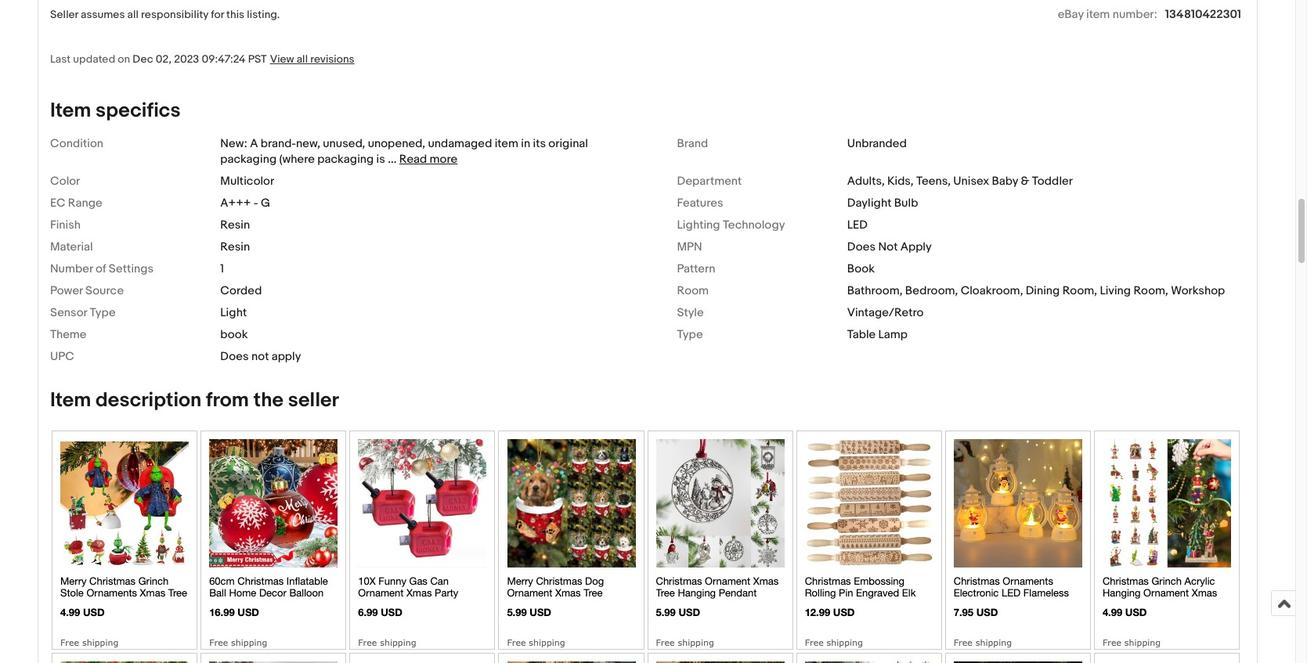 Task type: locate. For each thing, give the bounding box(es) containing it.
item for item specifics
[[50, 99, 91, 123]]

0 horizontal spatial does
[[220, 350, 249, 364]]

0 horizontal spatial packaging
[[220, 152, 277, 167]]

0 horizontal spatial all
[[127, 8, 139, 21]]

does up book
[[847, 240, 876, 255]]

theme
[[50, 328, 87, 343]]

ec
[[50, 196, 65, 211]]

type down style
[[677, 328, 703, 343]]

2 resin from the top
[[220, 240, 250, 255]]

1 horizontal spatial packaging
[[318, 152, 374, 167]]

view
[[270, 53, 294, 66]]

all right view on the top left
[[297, 53, 308, 66]]

resin up 1
[[220, 240, 250, 255]]

item
[[1087, 7, 1110, 22], [495, 136, 519, 151]]

book
[[847, 262, 875, 277]]

0 horizontal spatial type
[[90, 306, 116, 321]]

item specifics
[[50, 99, 181, 123]]

updated
[[73, 53, 115, 66]]

item for item description from the seller
[[50, 389, 91, 413]]

2 item from the top
[[50, 389, 91, 413]]

1 packaging from the left
[[220, 152, 277, 167]]

lamp
[[879, 328, 908, 343]]

from
[[206, 389, 249, 413]]

item inside new: a brand-new, unused, unopened, undamaged item in its original packaging (where packaging is ...
[[495, 136, 519, 151]]

read more
[[399, 152, 458, 167]]

its
[[533, 136, 546, 151]]

revisions
[[310, 53, 355, 66]]

item right ebay
[[1087, 7, 1110, 22]]

resin
[[220, 218, 250, 233], [220, 240, 250, 255]]

1 horizontal spatial room,
[[1134, 284, 1169, 299]]

09:47:24
[[202, 53, 246, 66]]

room,
[[1063, 284, 1098, 299], [1134, 284, 1169, 299]]

item
[[50, 99, 91, 123], [50, 389, 91, 413]]

item down upc
[[50, 389, 91, 413]]

0 horizontal spatial item
[[495, 136, 519, 151]]

new:
[[220, 136, 247, 151]]

does
[[847, 240, 876, 255], [220, 350, 249, 364]]

1 vertical spatial item
[[495, 136, 519, 151]]

apply
[[272, 350, 301, 364]]

table lamp
[[847, 328, 908, 343]]

not
[[879, 240, 898, 255]]

lighting
[[677, 218, 720, 233]]

packaging down unused, at the top left of page
[[318, 152, 374, 167]]

type
[[90, 306, 116, 321], [677, 328, 703, 343]]

does not apply
[[847, 240, 932, 255]]

toddler
[[1032, 174, 1073, 189]]

a+++ - g
[[220, 196, 270, 211]]

cloakroom,
[[961, 284, 1023, 299]]

more
[[430, 152, 458, 167]]

...
[[388, 152, 397, 167]]

bathroom, bedroom, cloakroom, dining room, living room, workshop
[[847, 284, 1225, 299]]

1 vertical spatial does
[[220, 350, 249, 364]]

0 vertical spatial does
[[847, 240, 876, 255]]

dining
[[1026, 284, 1060, 299]]

brand
[[677, 136, 708, 151]]

0 vertical spatial resin
[[220, 218, 250, 233]]

power source
[[50, 284, 124, 299]]

read
[[399, 152, 427, 167]]

1 vertical spatial resin
[[220, 240, 250, 255]]

range
[[68, 196, 102, 211]]

1 vertical spatial item
[[50, 389, 91, 413]]

1 item from the top
[[50, 99, 91, 123]]

0 vertical spatial all
[[127, 8, 139, 21]]

number:
[[1113, 7, 1158, 22]]

baby
[[992, 174, 1019, 189]]

the
[[254, 389, 284, 413]]

new,
[[296, 136, 320, 151]]

read more button
[[399, 152, 458, 167]]

adults, kids, teens, unisex baby & toddler
[[847, 174, 1073, 189]]

0 vertical spatial item
[[50, 99, 91, 123]]

brand-
[[261, 136, 296, 151]]

2023
[[174, 53, 199, 66]]

all right assumes
[[127, 8, 139, 21]]

item up condition
[[50, 99, 91, 123]]

apply
[[901, 240, 932, 255]]

on
[[118, 53, 130, 66]]

1 resin from the top
[[220, 218, 250, 233]]

0 horizontal spatial room,
[[1063, 284, 1098, 299]]

room, left living
[[1063, 284, 1098, 299]]

all
[[127, 8, 139, 21], [297, 53, 308, 66]]

room, right living
[[1134, 284, 1169, 299]]

finish
[[50, 218, 81, 233]]

1 horizontal spatial does
[[847, 240, 876, 255]]

undamaged
[[428, 136, 492, 151]]

adults,
[[847, 174, 885, 189]]

of
[[96, 262, 106, 277]]

does down 'book'
[[220, 350, 249, 364]]

light
[[220, 306, 247, 321]]

pattern
[[677, 262, 716, 277]]

teens,
[[917, 174, 951, 189]]

a+++
[[220, 196, 251, 211]]

-
[[254, 196, 258, 211]]

type down source
[[90, 306, 116, 321]]

1
[[220, 262, 224, 277]]

bathroom,
[[847, 284, 903, 299]]

item left in
[[495, 136, 519, 151]]

condition
[[50, 136, 103, 151]]

corded
[[220, 284, 262, 299]]

workshop
[[1171, 284, 1225, 299]]

packaging down a
[[220, 152, 277, 167]]

1 room, from the left
[[1063, 284, 1098, 299]]

color
[[50, 174, 80, 189]]

daylight
[[847, 196, 892, 211]]

unopened,
[[368, 136, 425, 151]]

1 horizontal spatial all
[[297, 53, 308, 66]]

sensor type
[[50, 306, 116, 321]]

resin down a+++
[[220, 218, 250, 233]]

1 horizontal spatial type
[[677, 328, 703, 343]]

1 horizontal spatial item
[[1087, 7, 1110, 22]]



Task type: vqa. For each thing, say whether or not it's contained in the screenshot.
134810422301
yes



Task type: describe. For each thing, give the bounding box(es) containing it.
sensor
[[50, 306, 87, 321]]

is
[[376, 152, 385, 167]]

technology
[[723, 218, 785, 233]]

g
[[261, 196, 270, 211]]

specifics
[[96, 99, 181, 123]]

upc
[[50, 350, 74, 364]]

lighting technology
[[677, 218, 785, 233]]

not
[[251, 350, 269, 364]]

style
[[677, 306, 704, 321]]

0 vertical spatial type
[[90, 306, 116, 321]]

a
[[250, 136, 258, 151]]

new: a brand-new, unused, unopened, undamaged item in its original packaging (where packaging is ...
[[220, 136, 588, 167]]

in
[[521, 136, 531, 151]]

living
[[1100, 284, 1131, 299]]

last
[[50, 53, 71, 66]]

source
[[85, 284, 124, 299]]

(where
[[279, 152, 315, 167]]

number of settings
[[50, 262, 154, 277]]

room
[[677, 284, 709, 299]]

2 packaging from the left
[[318, 152, 374, 167]]

1 vertical spatial all
[[297, 53, 308, 66]]

seller assumes all responsibility for this listing.
[[50, 8, 280, 21]]

view all revisions link
[[267, 52, 355, 67]]

dec
[[133, 53, 153, 66]]

134810422301
[[1166, 7, 1242, 22]]

mpn
[[677, 240, 702, 255]]

&
[[1021, 174, 1030, 189]]

seller
[[288, 389, 339, 413]]

does not apply
[[220, 350, 301, 364]]

unbranded
[[847, 136, 907, 151]]

assumes
[[81, 8, 125, 21]]

seller
[[50, 8, 78, 21]]

resin for finish
[[220, 218, 250, 233]]

2 room, from the left
[[1134, 284, 1169, 299]]

material
[[50, 240, 93, 255]]

settings
[[109, 262, 154, 277]]

last updated on dec 02, 2023 09:47:24 pst view all revisions
[[50, 53, 355, 66]]

department
[[677, 174, 742, 189]]

1 vertical spatial type
[[677, 328, 703, 343]]

kids,
[[888, 174, 914, 189]]

listing.
[[247, 8, 280, 21]]

number
[[50, 262, 93, 277]]

unisex
[[954, 174, 990, 189]]

does for does not apply
[[220, 350, 249, 364]]

unused,
[[323, 136, 365, 151]]

features
[[677, 196, 724, 211]]

item description from the seller
[[50, 389, 339, 413]]

multicolor
[[220, 174, 274, 189]]

power
[[50, 284, 83, 299]]

vintage/retro
[[847, 306, 924, 321]]

pst
[[248, 53, 267, 66]]

this
[[226, 8, 245, 21]]

led
[[847, 218, 868, 233]]

resin for material
[[220, 240, 250, 255]]

does for does not apply
[[847, 240, 876, 255]]

original
[[549, 136, 588, 151]]

table
[[847, 328, 876, 343]]

0 vertical spatial item
[[1087, 7, 1110, 22]]

ebay
[[1058, 7, 1084, 22]]

ec range
[[50, 196, 102, 211]]

02,
[[156, 53, 172, 66]]

bulb
[[895, 196, 919, 211]]

daylight bulb
[[847, 196, 919, 211]]

bedroom,
[[905, 284, 958, 299]]

for
[[211, 8, 224, 21]]

responsibility
[[141, 8, 208, 21]]



